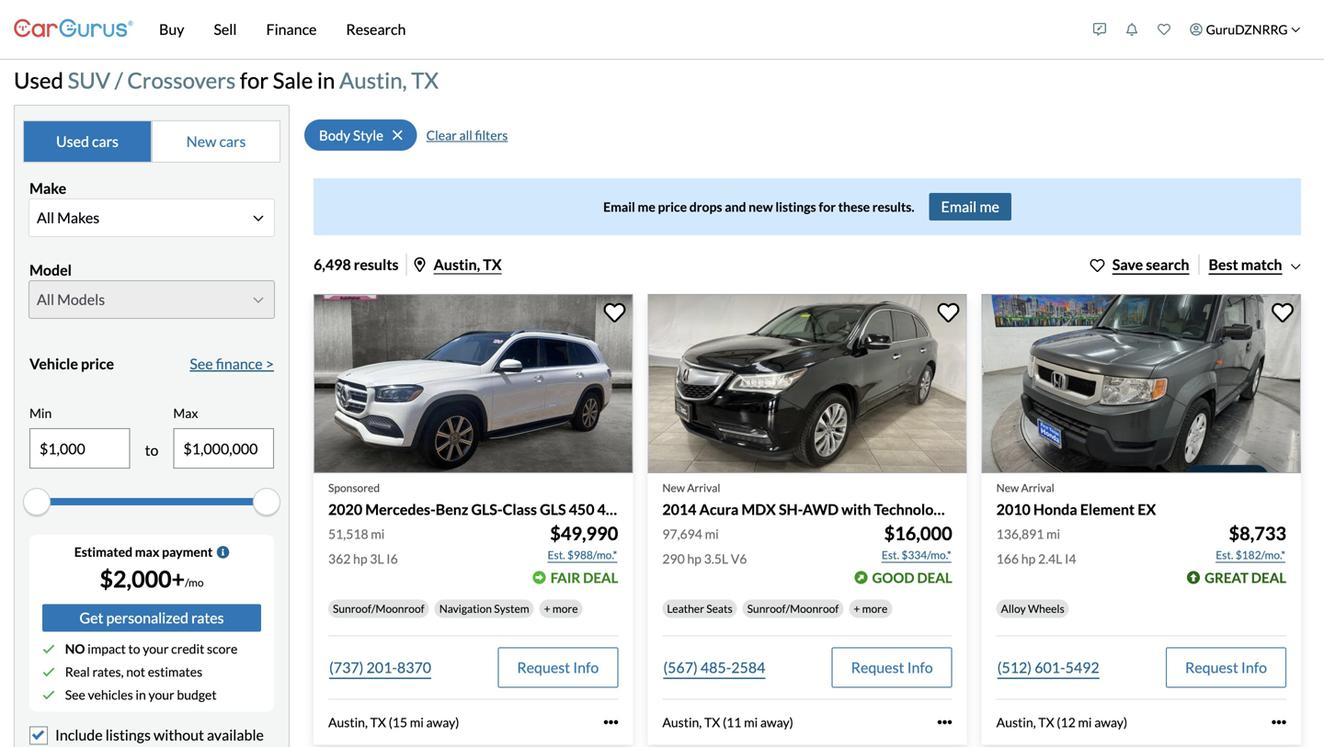 Task type: vqa. For each thing, say whether or not it's contained in the screenshot.
See Finance >
yes



Task type: locate. For each thing, give the bounding box(es) containing it.
1 request from the left
[[517, 659, 570, 677]]

0 vertical spatial listings
[[776, 199, 816, 215]]

cars down used suv / crossovers for sale in austin, tx
[[219, 132, 246, 150]]

new up 2010
[[997, 482, 1019, 495]]

results
[[354, 255, 399, 273]]

arrival up "entertainment"
[[1021, 482, 1055, 495]]

1 horizontal spatial price
[[658, 199, 687, 215]]

to
[[145, 442, 159, 459], [128, 642, 140, 657]]

1 horizontal spatial ellipsis h image
[[1272, 716, 1287, 730]]

used cars button
[[23, 120, 152, 163]]

0 horizontal spatial deal
[[583, 570, 618, 586]]

0 vertical spatial for
[[240, 67, 269, 93]]

tx up clear
[[411, 67, 439, 93]]

0 horizontal spatial email
[[603, 199, 635, 215]]

est. inside $49,990 est. $988/mo.*
[[548, 548, 565, 562]]

arrival for $16,000
[[687, 482, 720, 495]]

for left sale
[[240, 67, 269, 93]]

2 request info button from the left
[[832, 648, 952, 688]]

new down crossovers
[[186, 132, 216, 150]]

your down estimates
[[149, 688, 174, 703]]

hp right 290
[[687, 551, 702, 567]]

1 horizontal spatial email
[[941, 198, 977, 215]]

2 horizontal spatial deal
[[1251, 570, 1287, 586]]

6,498
[[314, 255, 351, 273]]

3 request from the left
[[1185, 659, 1239, 677]]

1 horizontal spatial request info
[[851, 659, 933, 677]]

$2,000+
[[100, 566, 185, 593]]

new for $8,733
[[997, 482, 1019, 495]]

0 horizontal spatial away)
[[426, 715, 459, 731]]

est. for $16,000
[[882, 548, 899, 562]]

wheels
[[1028, 602, 1065, 616]]

austin, tx (15 mi away)
[[328, 715, 459, 731]]

est. up good
[[882, 548, 899, 562]]

awd
[[655, 501, 691, 519], [803, 501, 839, 519]]

email
[[941, 198, 977, 215], [603, 199, 635, 215]]

get personalized rates button
[[42, 605, 261, 632]]

times image
[[393, 127, 402, 143]]

(512) 601-5492
[[997, 659, 1100, 677]]

1 horizontal spatial request
[[851, 659, 904, 677]]

navigation system
[[439, 602, 529, 616]]

menu bar
[[133, 0, 1084, 59]]

new inside 'new cars' button
[[186, 132, 216, 150]]

1 cars from the left
[[92, 132, 119, 150]]

1 horizontal spatial more
[[862, 602, 888, 616]]

hp
[[353, 551, 367, 567], [687, 551, 702, 567], [1021, 551, 1036, 567]]

0 horizontal spatial listings
[[105, 727, 151, 745]]

more down good
[[862, 602, 888, 616]]

used up make
[[56, 132, 89, 150]]

v6
[[731, 551, 747, 567]]

i6
[[387, 551, 398, 567]]

51,518 mi 362 hp 3l i6
[[328, 526, 398, 567]]

2 more from the left
[[862, 602, 888, 616]]

add a car review image
[[1094, 23, 1106, 36]]

gurudznrrg
[[1206, 22, 1288, 37]]

3 deal from the left
[[1251, 570, 1287, 586]]

0 horizontal spatial request
[[517, 659, 570, 677]]

see
[[190, 355, 213, 373], [65, 688, 85, 703]]

payment
[[162, 545, 213, 560]]

awd up 97,694
[[655, 501, 691, 519]]

request info button for $8,733
[[1166, 648, 1287, 688]]

to left the 'max' text box
[[145, 442, 159, 459]]

price
[[658, 199, 687, 215], [81, 355, 114, 373]]

arrival inside the new arrival 2014 acura mdx sh-awd with technology and entertainment package
[[687, 482, 720, 495]]

request info button down great
[[1166, 648, 1287, 688]]

2 check image from the top
[[42, 666, 55, 679]]

1 horizontal spatial arrival
[[1021, 482, 1055, 495]]

tx for $8,733
[[1039, 715, 1054, 731]]

see left finance
[[190, 355, 213, 373]]

1 horizontal spatial see
[[190, 355, 213, 373]]

used inside button
[[56, 132, 89, 150]]

1 vertical spatial and
[[952, 501, 976, 519]]

2 awd from the left
[[803, 501, 839, 519]]

1 horizontal spatial new
[[662, 482, 685, 495]]

away) right (11
[[760, 715, 793, 731]]

1 horizontal spatial cars
[[219, 132, 246, 150]]

gurudznrrg button
[[1180, 4, 1310, 55]]

element
[[1080, 501, 1135, 519]]

tx left (15
[[370, 715, 386, 731]]

$182/mo.*
[[1236, 548, 1286, 562]]

arrival up 'acura'
[[687, 482, 720, 495]]

price right the vehicle
[[81, 355, 114, 373]]

0 vertical spatial check image
[[42, 643, 55, 656]]

mi right (15
[[410, 715, 424, 731]]

est. up fair at the bottom of page
[[548, 548, 565, 562]]

check image left real
[[42, 666, 55, 679]]

450
[[569, 501, 595, 519]]

0 horizontal spatial request info button
[[498, 648, 618, 688]]

1 horizontal spatial and
[[952, 501, 976, 519]]

0 horizontal spatial and
[[725, 199, 746, 215]]

email for email me price drops and new listings for these results.
[[603, 199, 635, 215]]

0 horizontal spatial sunroof/moonroof
[[333, 602, 425, 616]]

est. for $8,733
[[1216, 548, 1234, 562]]

real
[[65, 665, 90, 680]]

austin, left (15
[[328, 715, 368, 731]]

saved cars image
[[1158, 23, 1171, 36]]

3 est. from the left
[[1216, 548, 1234, 562]]

1 horizontal spatial awd
[[803, 501, 839, 519]]

0 horizontal spatial me
[[638, 199, 656, 215]]

2 away) from the left
[[760, 715, 793, 731]]

hp left the 3l at the bottom left
[[353, 551, 367, 567]]

sponsored
[[328, 482, 380, 495]]

4matic
[[597, 501, 652, 519]]

(737)
[[329, 659, 364, 677]]

2 horizontal spatial request info
[[1185, 659, 1267, 677]]

2 ellipsis h image from the left
[[1272, 716, 1287, 730]]

0 horizontal spatial ellipsis h image
[[938, 716, 952, 730]]

austin, for $8,733
[[997, 715, 1036, 731]]

hp inside 97,694 mi 290 hp 3.5l v6
[[687, 551, 702, 567]]

2 horizontal spatial hp
[[1021, 551, 1036, 567]]

1 est. from the left
[[548, 548, 565, 562]]

1 more from the left
[[553, 602, 578, 616]]

request info button
[[498, 648, 618, 688], [832, 648, 952, 688], [1166, 648, 1287, 688]]

1 away) from the left
[[426, 715, 459, 731]]

0 vertical spatial used
[[14, 67, 63, 93]]

0 horizontal spatial hp
[[353, 551, 367, 567]]

1 horizontal spatial request info button
[[832, 648, 952, 688]]

1 vertical spatial listings
[[105, 727, 151, 745]]

info for $16,000
[[907, 659, 933, 677]]

save search
[[1112, 255, 1190, 273]]

info down fair deal on the bottom left of the page
[[573, 659, 599, 677]]

check image
[[42, 643, 55, 656], [42, 666, 55, 679], [42, 689, 55, 702]]

0 horizontal spatial + more
[[544, 602, 578, 616]]

0 vertical spatial to
[[145, 442, 159, 459]]

away) right (12 on the right
[[1095, 715, 1128, 731]]

est. inside $16,000 est. $334/mo.*
[[882, 548, 899, 562]]

1 horizontal spatial me
[[980, 198, 1000, 215]]

3 request info from the left
[[1185, 659, 1267, 677]]

request info for $8,733
[[1185, 659, 1267, 677]]

info down good deal
[[907, 659, 933, 677]]

new for $16,000
[[662, 482, 685, 495]]

max
[[135, 545, 160, 560]]

awd left with
[[803, 501, 839, 519]]

me
[[980, 198, 1000, 215], [638, 199, 656, 215]]

check image up include
[[42, 689, 55, 702]]

your up estimates
[[143, 642, 169, 657]]

1 horizontal spatial in
[[317, 67, 335, 93]]

+ for $49,990
[[544, 602, 550, 616]]

info circle image
[[216, 546, 229, 559]]

mi down honda
[[1047, 526, 1060, 542]]

tx left (12 on the right
[[1039, 715, 1054, 731]]

1 horizontal spatial + more
[[854, 602, 888, 616]]

0 horizontal spatial more
[[553, 602, 578, 616]]

new
[[749, 199, 773, 215]]

and left 2010
[[952, 501, 976, 519]]

email inside button
[[941, 198, 977, 215]]

2 vertical spatial check image
[[42, 689, 55, 702]]

1 vertical spatial in
[[136, 688, 146, 703]]

used for used suv / crossovers for sale in austin, tx
[[14, 67, 63, 93]]

1 vertical spatial for
[[819, 199, 836, 215]]

1 ellipsis h image from the left
[[938, 716, 952, 730]]

485-
[[701, 659, 731, 677]]

est. inside $8,733 est. $182/mo.*
[[1216, 548, 1234, 562]]

2 info from the left
[[907, 659, 933, 677]]

2 sunroof/moonroof from the left
[[747, 602, 839, 616]]

search
[[1146, 255, 1190, 273]]

request info
[[517, 659, 599, 677], [851, 659, 933, 677], [1185, 659, 1267, 677]]

alloy
[[1001, 602, 1026, 616]]

info down great deal
[[1241, 659, 1267, 677]]

est.
[[548, 548, 565, 562], [882, 548, 899, 562], [1216, 548, 1234, 562]]

hp for $16,000
[[687, 551, 702, 567]]

1 request info from the left
[[517, 659, 599, 677]]

mi up '3.5l'
[[705, 526, 719, 542]]

request down great
[[1185, 659, 1239, 677]]

your for budget
[[149, 688, 174, 703]]

more down fair at the bottom of page
[[553, 602, 578, 616]]

2 horizontal spatial request info button
[[1166, 648, 1287, 688]]

deal down $334/mo.*
[[917, 570, 952, 586]]

1 horizontal spatial hp
[[687, 551, 702, 567]]

2 request info from the left
[[851, 659, 933, 677]]

request info down great
[[1185, 659, 1267, 677]]

map marker alt image
[[414, 257, 425, 272]]

1 arrival from the left
[[687, 482, 720, 495]]

(12
[[1057, 715, 1076, 731]]

new up 2014
[[662, 482, 685, 495]]

menu bar containing buy
[[133, 0, 1084, 59]]

include listings without available pricing
[[55, 727, 264, 748]]

1 horizontal spatial for
[[819, 199, 836, 215]]

0 horizontal spatial new
[[186, 132, 216, 150]]

2 deal from the left
[[917, 570, 952, 586]]

austin, down research popup button
[[339, 67, 407, 93]]

clear
[[426, 127, 457, 143]]

style
[[353, 127, 383, 143]]

2 horizontal spatial request
[[1185, 659, 1239, 677]]

finance
[[216, 355, 263, 373]]

3 hp from the left
[[1021, 551, 1036, 567]]

362
[[328, 551, 351, 567]]

hp inside the 51,518 mi 362 hp 3l i6
[[353, 551, 367, 567]]

for left these
[[819, 199, 836, 215]]

+ more down good
[[854, 602, 888, 616]]

$334/mo.*
[[902, 548, 952, 562]]

1 horizontal spatial est.
[[882, 548, 899, 562]]

2 horizontal spatial new
[[997, 482, 1019, 495]]

(567) 485-2584
[[663, 659, 765, 677]]

$16,000
[[884, 523, 952, 545]]

sale
[[273, 67, 313, 93]]

1 horizontal spatial away)
[[760, 715, 793, 731]]

austin, for $49,990
[[328, 715, 368, 731]]

0 vertical spatial see
[[190, 355, 213, 373]]

2 + more from the left
[[854, 602, 888, 616]]

2 + from the left
[[854, 602, 860, 616]]

new inside new arrival 2010 honda element ex
[[997, 482, 1019, 495]]

51,518
[[328, 526, 368, 542]]

1 vertical spatial used
[[56, 132, 89, 150]]

97,694 mi 290 hp 3.5l v6
[[662, 526, 747, 567]]

0 horizontal spatial for
[[240, 67, 269, 93]]

2 horizontal spatial info
[[1241, 659, 1267, 677]]

deal down $988/mo.*
[[583, 570, 618, 586]]

great deal
[[1205, 570, 1287, 586]]

hp for $49,990
[[353, 551, 367, 567]]

cars down /
[[92, 132, 119, 150]]

request info button down system
[[498, 648, 618, 688]]

1 vertical spatial your
[[149, 688, 174, 703]]

body
[[319, 127, 350, 143]]

see for see finance >
[[190, 355, 213, 373]]

navigation
[[439, 602, 492, 616]]

email left drops
[[603, 199, 635, 215]]

estimated
[[74, 545, 132, 560]]

fair deal
[[551, 570, 618, 586]]

$16,000 est. $334/mo.*
[[882, 523, 952, 562]]

check image left no
[[42, 643, 55, 656]]

2 cars from the left
[[219, 132, 246, 150]]

away) for $16,000
[[760, 715, 793, 731]]

new
[[186, 132, 216, 150], [662, 482, 685, 495], [997, 482, 1019, 495]]

and left new
[[725, 199, 746, 215]]

0 horizontal spatial see
[[65, 688, 85, 703]]

mi inside 97,694 mi 290 hp 3.5l v6
[[705, 526, 719, 542]]

1 + from the left
[[544, 602, 550, 616]]

0 vertical spatial your
[[143, 642, 169, 657]]

request info down system
[[517, 659, 599, 677]]

see down real
[[65, 688, 85, 703]]

listings
[[776, 199, 816, 215], [105, 727, 151, 745]]

price left drops
[[658, 199, 687, 215]]

sunroof/moonroof down the 3l at the bottom left
[[333, 602, 425, 616]]

1 vertical spatial price
[[81, 355, 114, 373]]

cargurus logo homepage link link
[[14, 3, 133, 56]]

2 request from the left
[[851, 659, 904, 677]]

1 + more from the left
[[544, 602, 578, 616]]

for
[[240, 67, 269, 93], [819, 199, 836, 215]]

used left the suv
[[14, 67, 63, 93]]

1 awd from the left
[[655, 501, 691, 519]]

request info down good
[[851, 659, 933, 677]]

3 away) from the left
[[1095, 715, 1128, 731]]

austin, tx
[[434, 255, 502, 273]]

arrival inside new arrival 2010 honda element ex
[[1021, 482, 1055, 495]]

0 horizontal spatial arrival
[[687, 482, 720, 495]]

ellipsis h image
[[938, 716, 952, 730], [1272, 716, 1287, 730]]

available
[[207, 727, 264, 745]]

new inside the new arrival 2014 acura mdx sh-awd with technology and entertainment package
[[662, 482, 685, 495]]

1 info from the left
[[573, 659, 599, 677]]

request down system
[[517, 659, 570, 677]]

deal down $182/mo.*
[[1251, 570, 1287, 586]]

1 vertical spatial check image
[[42, 666, 55, 679]]

request info button for $49,990
[[498, 648, 618, 688]]

me for email me price drops and new listings for these results.
[[638, 199, 656, 215]]

finance button
[[252, 0, 331, 59]]

mi inside 136,891 mi 166 hp 2.4l i4
[[1047, 526, 1060, 542]]

austin, left (12 on the right
[[997, 715, 1036, 731]]

0 horizontal spatial +
[[544, 602, 550, 616]]

to up "real rates, not estimates"
[[128, 642, 140, 657]]

2 horizontal spatial est.
[[1216, 548, 1234, 562]]

tx left (11
[[704, 715, 720, 731]]

1 horizontal spatial info
[[907, 659, 933, 677]]

1 horizontal spatial sunroof/moonroof
[[747, 602, 839, 616]]

3 check image from the top
[[42, 689, 55, 702]]

austin, right map marker alt image
[[434, 255, 480, 273]]

in right sale
[[317, 67, 335, 93]]

mi up the 3l at the bottom left
[[371, 526, 385, 542]]

3 request info button from the left
[[1166, 648, 1287, 688]]

listings right new
[[776, 199, 816, 215]]

cars for used cars
[[92, 132, 119, 150]]

0 horizontal spatial cars
[[92, 132, 119, 150]]

0 vertical spatial and
[[725, 199, 746, 215]]

hp right 166
[[1021, 551, 1036, 567]]

body style button
[[304, 119, 417, 151]]

$2,000+ /mo
[[100, 566, 204, 593]]

est. for $49,990
[[548, 548, 565, 562]]

1 horizontal spatial +
[[854, 602, 860, 616]]

2 est. from the left
[[882, 548, 899, 562]]

est. up great
[[1216, 548, 1234, 562]]

0 horizontal spatial awd
[[655, 501, 691, 519]]

include
[[55, 727, 103, 745]]

2 arrival from the left
[[1021, 482, 1055, 495]]

cars for new cars
[[219, 132, 246, 150]]

sunroof/moonroof right seats
[[747, 602, 839, 616]]

$49,990 est. $988/mo.*
[[548, 523, 618, 562]]

1 vertical spatial see
[[65, 688, 85, 703]]

request for $8,733
[[1185, 659, 1239, 677]]

2 horizontal spatial away)
[[1095, 715, 1128, 731]]

min
[[29, 405, 52, 421]]

$49,990
[[550, 523, 618, 545]]

(737) 201-8370 button
[[328, 648, 432, 688]]

0 horizontal spatial price
[[81, 355, 114, 373]]

1 vertical spatial to
[[128, 642, 140, 657]]

listings down see vehicles in your budget
[[105, 727, 151, 745]]

austin, left (11
[[662, 715, 702, 731]]

1 horizontal spatial deal
[[917, 570, 952, 586]]

me inside button
[[980, 198, 1000, 215]]

1 request info button from the left
[[498, 648, 618, 688]]

more
[[553, 602, 578, 616], [862, 602, 888, 616]]

2 hp from the left
[[687, 551, 702, 567]]

black 2014 acura mdx sh-awd with technology and entertainment package suv / crossover all-wheel drive 6-speed automatic image
[[648, 294, 967, 474]]

request info button down good
[[832, 648, 952, 688]]

0 horizontal spatial est.
[[548, 548, 565, 562]]

+ more down fair at the bottom of page
[[544, 602, 578, 616]]

request
[[517, 659, 570, 677], [851, 659, 904, 677], [1185, 659, 1239, 677]]

1 hp from the left
[[353, 551, 367, 567]]

3 info from the left
[[1241, 659, 1267, 677]]

0 horizontal spatial request info
[[517, 659, 599, 677]]

0 vertical spatial price
[[658, 199, 687, 215]]

away) right (15
[[426, 715, 459, 731]]

1 deal from the left
[[583, 570, 618, 586]]

sell
[[214, 20, 237, 38]]

0 horizontal spatial to
[[128, 642, 140, 657]]

0 horizontal spatial info
[[573, 659, 599, 677]]

me for email me
[[980, 198, 1000, 215]]

3.5l
[[704, 551, 728, 567]]

0 horizontal spatial in
[[136, 688, 146, 703]]

email right the results.
[[941, 198, 977, 215]]

body style
[[319, 127, 383, 143]]

request down good
[[851, 659, 904, 677]]

tx for $49,990
[[370, 715, 386, 731]]

hp inside 136,891 mi 166 hp 2.4l i4
[[1021, 551, 1036, 567]]

in down not
[[136, 688, 146, 703]]



Task type: describe. For each thing, give the bounding box(es) containing it.
+ more for $16,000
[[854, 602, 888, 616]]

vehicles
[[88, 688, 133, 703]]

mi right (12 on the right
[[1078, 715, 1092, 731]]

results.
[[873, 199, 915, 215]]

gls-
[[471, 501, 503, 519]]

listings inside include listings without available pricing
[[105, 727, 151, 745]]

2010
[[997, 501, 1031, 519]]

crossovers
[[127, 67, 236, 93]]

deal for $8,733
[[1251, 570, 1287, 586]]

see vehicles in your budget
[[65, 688, 217, 703]]

info for $8,733
[[1241, 659, 1267, 677]]

research
[[346, 20, 406, 38]]

leather seats
[[667, 602, 733, 616]]

ellipsis h image
[[604, 716, 618, 730]]

black 2010 honda element ex suv / crossover front-wheel drive 5-speed automatic image
[[982, 294, 1301, 474]]

class
[[503, 501, 537, 519]]

used for used cars
[[56, 132, 89, 150]]

+ more for $49,990
[[544, 602, 578, 616]]

97,694
[[662, 526, 703, 542]]

mercedes-
[[365, 501, 436, 519]]

buy
[[159, 20, 184, 38]]

austin, tx (12 mi away)
[[997, 715, 1128, 731]]

info for $49,990
[[573, 659, 599, 677]]

pricing
[[55, 744, 99, 748]]

buy button
[[144, 0, 199, 59]]

est. $182/mo.* button
[[1215, 546, 1287, 565]]

tx right map marker alt image
[[483, 255, 502, 273]]

chevron down image
[[1291, 25, 1301, 34]]

new cars
[[186, 132, 246, 150]]

1 check image from the top
[[42, 643, 55, 656]]

request for $49,990
[[517, 659, 570, 677]]

mi inside the 51,518 mi 362 hp 3l i6
[[371, 526, 385, 542]]

2020
[[328, 501, 362, 519]]

estimates
[[148, 665, 202, 680]]

sh-
[[779, 501, 803, 519]]

save search button
[[1090, 254, 1190, 276]]

ellipsis h image for $16,000
[[938, 716, 952, 730]]

model
[[29, 261, 72, 279]]

and inside the new arrival 2014 acura mdx sh-awd with technology and entertainment package
[[952, 501, 976, 519]]

save
[[1112, 255, 1143, 273]]

166
[[997, 551, 1019, 567]]

estimated max payment
[[74, 545, 213, 560]]

0 vertical spatial in
[[317, 67, 335, 93]]

finance
[[266, 20, 317, 38]]

get personalized rates
[[79, 609, 224, 627]]

austin, tx button
[[414, 255, 502, 273]]

score
[[207, 642, 238, 657]]

user icon image
[[1190, 23, 1203, 36]]

8370
[[397, 659, 431, 677]]

5492
[[1065, 659, 1100, 677]]

tx for $16,000
[[704, 715, 720, 731]]

136,891 mi 166 hp 2.4l i4
[[997, 526, 1076, 567]]

i4
[[1065, 551, 1076, 567]]

used cars
[[56, 132, 119, 150]]

good deal
[[872, 570, 952, 586]]

credit
[[171, 642, 204, 657]]

vehicle price
[[29, 355, 114, 373]]

check image for see vehicles in your budget
[[42, 689, 55, 702]]

deal for $49,990
[[583, 570, 618, 586]]

email me price drops and new listings for these results.
[[603, 199, 915, 215]]

2014
[[662, 501, 697, 519]]

away) for $8,733
[[1095, 715, 1128, 731]]

awd inside sponsored 2020 mercedes-benz gls-class gls 450 4matic awd
[[655, 501, 691, 519]]

sponsored 2020 mercedes-benz gls-class gls 450 4matic awd
[[328, 482, 691, 519]]

request info for $49,990
[[517, 659, 599, 677]]

all
[[459, 127, 472, 143]]

your for credit
[[143, 642, 169, 657]]

no
[[65, 642, 85, 657]]

request info for $16,000
[[851, 659, 933, 677]]

austin, tx (11 mi away)
[[662, 715, 793, 731]]

(512)
[[997, 659, 1032, 677]]

email me
[[941, 198, 1000, 215]]

new arrival 2010 honda element ex
[[997, 482, 1156, 519]]

rates,
[[92, 665, 124, 680]]

(567) 485-2584 button
[[662, 648, 766, 688]]

honda
[[1034, 501, 1077, 519]]

(512) 601-5492 button
[[997, 648, 1101, 688]]

new cars button
[[152, 120, 281, 163]]

see for see vehicles in your budget
[[65, 688, 85, 703]]

awd inside the new arrival 2014 acura mdx sh-awd with technology and entertainment package
[[803, 501, 839, 519]]

+ for $16,000
[[854, 602, 860, 616]]

see finance >
[[190, 355, 274, 373]]

hp for $8,733
[[1021, 551, 1036, 567]]

ex
[[1138, 501, 1156, 519]]

1 horizontal spatial listings
[[776, 199, 816, 215]]

package
[[1079, 501, 1133, 519]]

email for email me
[[941, 198, 977, 215]]

real rates, not estimates
[[65, 665, 202, 680]]

(567)
[[663, 659, 698, 677]]

see finance > link
[[190, 353, 274, 375]]

request info button for $16,000
[[832, 648, 952, 688]]

good
[[872, 570, 915, 586]]

polar white 2020 mercedes-benz gls-class gls 450 4matic awd suv / crossover all-wheel drive automatic image
[[314, 294, 633, 474]]

1 sunroof/moonroof from the left
[[333, 602, 425, 616]]

(11
[[723, 715, 742, 731]]

deal for $16,000
[[917, 570, 952, 586]]

request for $16,000
[[851, 659, 904, 677]]

make
[[29, 179, 66, 197]]

1 horizontal spatial to
[[145, 442, 159, 459]]

(737) 201-8370
[[329, 659, 431, 677]]

arrival for $8,733
[[1021, 482, 1055, 495]]

max
[[173, 405, 198, 421]]

clear all filters button
[[426, 124, 508, 146]]

mi right (11
[[744, 715, 758, 731]]

$8,733
[[1229, 523, 1287, 545]]

Max text field
[[174, 430, 273, 468]]

Min text field
[[30, 430, 129, 468]]

new arrival 2014 acura mdx sh-awd with technology and entertainment package
[[662, 482, 1133, 519]]

$8,733 est. $182/mo.*
[[1216, 523, 1287, 562]]

clear all filters
[[426, 127, 508, 143]]

cargurus logo homepage link image
[[14, 3, 133, 56]]

not
[[126, 665, 145, 680]]

austin, for $16,000
[[662, 715, 702, 731]]

201-
[[366, 659, 397, 677]]

290
[[662, 551, 685, 567]]

technology
[[874, 501, 949, 519]]

gurudznrrg menu
[[1084, 4, 1310, 55]]

personalized
[[106, 609, 189, 627]]

ellipsis h image for $8,733
[[1272, 716, 1287, 730]]

more for $49,990
[[553, 602, 578, 616]]

more for $16,000
[[862, 602, 888, 616]]

check image for real rates, not estimates
[[42, 666, 55, 679]]

used suv / crossovers for sale in austin, tx
[[14, 67, 439, 93]]

system
[[494, 602, 529, 616]]

est. $334/mo.* button
[[881, 546, 952, 565]]

open notifications image
[[1126, 23, 1139, 36]]

seats
[[706, 602, 733, 616]]

3l
[[370, 551, 384, 567]]

budget
[[177, 688, 217, 703]]

gurudznrrg menu item
[[1180, 4, 1310, 55]]

away) for $49,990
[[426, 715, 459, 731]]

mdx
[[742, 501, 776, 519]]



